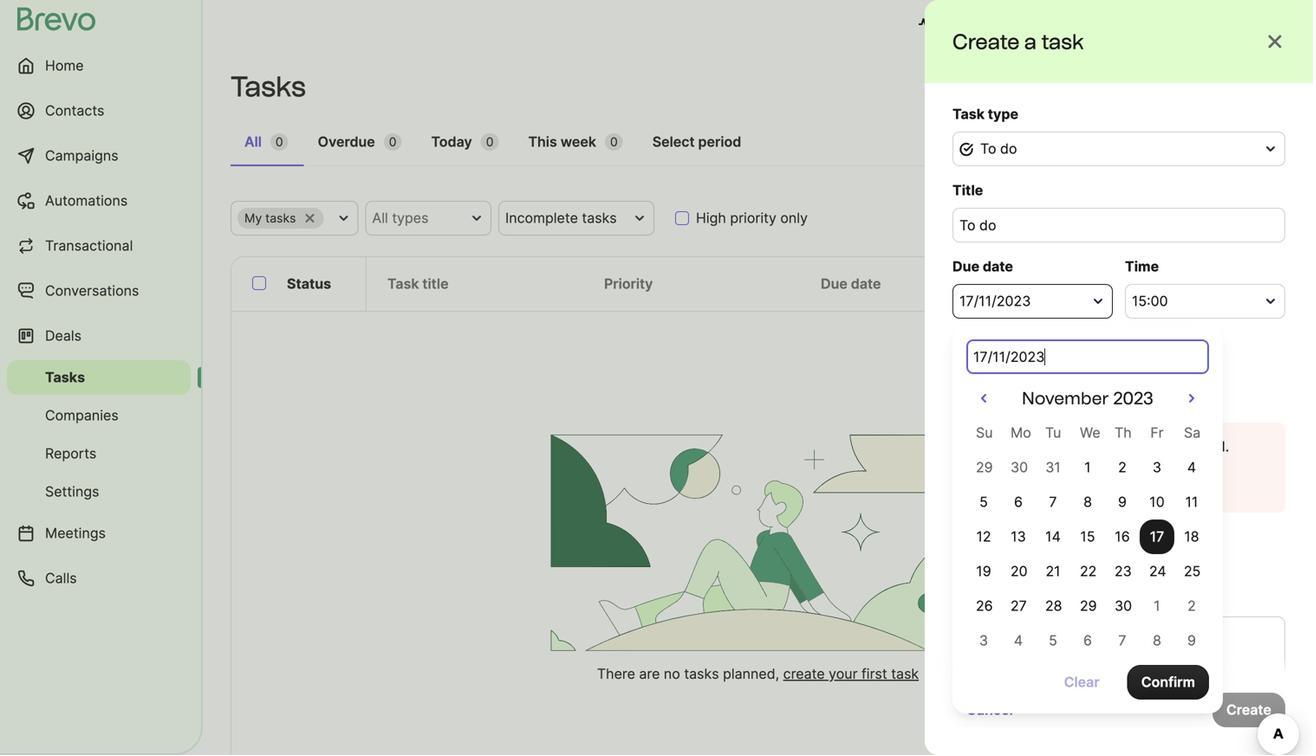 Task type: vqa. For each thing, say whether or not it's contained in the screenshot.


Task type: describe. For each thing, give the bounding box(es) containing it.
reports link
[[7, 437, 191, 472]]

tu
[[1045, 425, 1061, 442]]

30 for the thursday, 30 november 2023 cell
[[1115, 598, 1132, 615]]

create
[[783, 666, 825, 683]]

period
[[698, 134, 742, 150]]

1 vertical spatial due date
[[821, 276, 881, 293]]

14
[[1046, 529, 1061, 546]]

all types
[[372, 210, 429, 227]]

friday, 3 november 2023 cell
[[1140, 451, 1175, 485]]

mark task as high priority
[[1001, 557, 1167, 573]]

27
[[1011, 598, 1027, 615]]

settings link
[[7, 475, 191, 510]]

contacts link
[[7, 90, 191, 132]]

calls
[[45, 570, 77, 587]]

friday, 10 november 2023 cell
[[1140, 485, 1175, 520]]

tuesday, 28 november 2023 cell
[[1036, 589, 1071, 624]]

9 for saturday, 9 december 2023 cell
[[1188, 633, 1196, 650]]

task inside create a task button
[[1243, 78, 1272, 95]]

24
[[1150, 563, 1167, 580]]

title
[[953, 182, 983, 199]]

tasks for my tasks
[[265, 211, 296, 226]]

browser notification are disabled. alert
[[953, 423, 1286, 513]]

monday, 20 november 2023 cell
[[1001, 555, 1036, 589]]

7 for the thursday, 7 december 2023 "cell"
[[1119, 633, 1127, 650]]

1 for friday, 1 december 2023 cell
[[1154, 598, 1161, 615]]

due date inside create a task dialog
[[953, 258, 1013, 275]]

only
[[781, 210, 808, 227]]

conversations link
[[7, 270, 191, 312]]

create button
[[1213, 694, 1286, 728]]

15:00 button
[[1125, 284, 1286, 319]]

settings
[[45, 484, 99, 501]]

companies
[[45, 407, 119, 424]]

first
[[862, 666, 887, 683]]

meetings link
[[7, 513, 191, 555]]

thursday, 23 november 2023 cell
[[1105, 555, 1140, 589]]

Search a task search field
[[1026, 201, 1286, 236]]

status
[[287, 276, 331, 293]]

tuesday, 7 november 2023 cell
[[1036, 485, 1071, 520]]

are inside alert
[[1145, 439, 1166, 456]]

saturday, 18 november 2023 cell
[[1175, 520, 1209, 555]]

campaigns
[[45, 147, 118, 164]]

monday, 6 november 2023 cell
[[1001, 485, 1036, 520]]

29 for 'wednesday, 29 november 2023' cell
[[1080, 598, 1097, 615]]

and
[[986, 16, 1011, 33]]

row containing 5
[[967, 485, 1209, 520]]

friday, 1 december 2023 cell
[[1154, 598, 1161, 615]]

cancel button
[[953, 694, 1027, 728]]

sa
[[1184, 425, 1201, 442]]

sunday, 26 november 2023 cell
[[967, 589, 1001, 624]]

a inside dialog
[[1025, 29, 1037, 54]]

1 vertical spatial due
[[821, 276, 848, 293]]

5 for sunday, 5 november 2023 cell
[[980, 494, 988, 511]]

my
[[244, 211, 262, 226]]

conversations
[[45, 283, 139, 300]]

browser
[[1008, 439, 1062, 456]]

thursday, 30 november 2023 cell
[[1105, 589, 1140, 624]]

Title text field
[[953, 208, 1286, 243]]

28
[[1045, 598, 1062, 615]]

19
[[976, 563, 991, 580]]

plan
[[1014, 16, 1043, 33]]

0 for today
[[486, 135, 494, 150]]

10
[[1150, 494, 1165, 511]]

12
[[977, 529, 991, 546]]

1 vertical spatial are
[[639, 666, 660, 683]]

browser notification are disabled.
[[1008, 439, 1229, 456]]

november 2023
[[1022, 388, 1154, 409]]

usage and plan
[[939, 16, 1043, 33]]

clear button
[[1050, 666, 1114, 700]]

row group inside create a task dialog
[[967, 451, 1209, 659]]

0 horizontal spatial date
[[851, 276, 881, 293]]

row containing 29
[[967, 451, 1209, 485]]

3 for sunday, 3 december 2023 cell
[[980, 633, 988, 650]]

transactional
[[45, 238, 133, 254]]

1 for wednesday, 1 november 2023 cell on the right of the page
[[1085, 459, 1091, 476]]

date inside create a task dialog
[[983, 258, 1013, 275]]

this
[[528, 134, 557, 150]]

wednesday, 15 november 2023 cell
[[1071, 520, 1105, 555]]

monday, 30 october 2023 cell
[[1011, 459, 1028, 476]]

incomplete tasks
[[505, 210, 617, 227]]

2 horizontal spatial tasks
[[684, 666, 719, 683]]

wednesday, 1 november 2023 cell
[[1071, 451, 1105, 485]]

thursday, 16 november 2023 cell
[[1105, 520, 1140, 555]]

this week
[[528, 134, 596, 150]]

0 vertical spatial create
[[953, 29, 1020, 54]]

21
[[1046, 563, 1061, 580]]

2 for saturday, 2 december 2023 cell
[[1188, 598, 1196, 615]]

type
[[988, 106, 1019, 123]]

DD/MM/YYYY text field
[[967, 340, 1209, 375]]

deal
[[1254, 276, 1284, 293]]

my tasks
[[244, 211, 296, 226]]

transactional link
[[7, 225, 191, 267]]

task for task type
[[953, 106, 985, 123]]

select period
[[653, 134, 742, 150]]

confirm
[[1141, 674, 1195, 691]]

row containing 12
[[967, 520, 1209, 555]]

automations link
[[7, 180, 191, 222]]

incomplete tasks button
[[498, 201, 655, 236]]

row containing 26
[[967, 589, 1209, 624]]

deals link
[[7, 316, 191, 357]]

7 for tuesday, 7 november 2023 cell
[[1049, 494, 1057, 511]]

13
[[1011, 529, 1026, 546]]

15:00
[[1132, 293, 1168, 310]]

25
[[1184, 563, 1201, 580]]

create a task button
[[1169, 69, 1286, 104]]

sunday, 29 october 2023 cell
[[976, 459, 993, 476]]

automations
[[45, 192, 128, 209]]

priority for task
[[988, 529, 1038, 546]]

monday, 13 november 2023 cell
[[1001, 520, 1036, 555]]

5 for tuesday, 5 december 2023 cell
[[1049, 633, 1058, 650]]

title
[[423, 276, 449, 293]]

do
[[1000, 140, 1017, 157]]

time
[[1125, 258, 1159, 275]]

wednesday, 8 november 2023 cell
[[1071, 485, 1105, 520]]

a inside button
[[1232, 78, 1240, 95]]

your
[[829, 666, 858, 683]]

20
[[1011, 563, 1028, 580]]

17
[[1150, 529, 1164, 546]]

11
[[1186, 494, 1198, 511]]

sunday, 12 november 2023 cell
[[967, 520, 1001, 555]]



Task type: locate. For each thing, give the bounding box(es) containing it.
1 horizontal spatial due
[[953, 258, 980, 275]]

to do button
[[953, 132, 1286, 166]]

29 inside cell
[[1080, 598, 1097, 615]]

23
[[1115, 563, 1132, 580]]

sunday, 19 november 2023 cell
[[967, 555, 1001, 589]]

select
[[653, 134, 695, 150]]

8 right the thursday, 7 december 2023 "cell"
[[1153, 633, 1162, 650]]

due inside create a task dialog
[[953, 258, 980, 275]]

1 horizontal spatial 7
[[1119, 633, 1127, 650]]

1 horizontal spatial 3
[[1153, 459, 1162, 476]]

to
[[980, 140, 997, 157]]

1 vertical spatial 9
[[1188, 633, 1196, 650]]

2 inside "thursday, 2 november 2023" cell
[[1118, 459, 1127, 476]]

1 vertical spatial all
[[372, 210, 388, 227]]

0 vertical spatial task
[[953, 106, 985, 123]]

0 horizontal spatial a
[[1025, 29, 1037, 54]]

incomplete
[[505, 210, 578, 227]]

0 horizontal spatial tasks
[[45, 369, 85, 386]]

reminder
[[953, 348, 1018, 365]]

1 horizontal spatial 4
[[1188, 459, 1196, 476]]

1 vertical spatial 29
[[1080, 598, 1097, 615]]

1 horizontal spatial priority
[[988, 529, 1038, 546]]

6 for the wednesday, 6 december 2023 cell
[[1084, 633, 1092, 650]]

0 vertical spatial 1
[[1085, 459, 1091, 476]]

6 up 13
[[1014, 494, 1023, 511]]

0 right today
[[486, 135, 494, 150]]

29
[[976, 459, 993, 476], [1080, 598, 1097, 615]]

friday, 24 november 2023 cell
[[1140, 555, 1175, 589]]

0 vertical spatial 29
[[976, 459, 993, 476]]

thursday, 2 november 2023 cell
[[1105, 451, 1140, 485]]

tuesday, 21 november 2023 cell
[[1036, 555, 1071, 589]]

0 vertical spatial due date
[[953, 258, 1013, 275]]

30 down browser
[[1011, 459, 1028, 476]]

1 horizontal spatial due date
[[953, 258, 1013, 275]]

notes
[[953, 591, 993, 608]]

7 inside cell
[[1049, 494, 1057, 511]]

task down sunday, 5 november 2023 cell
[[953, 529, 985, 546]]

priority for high
[[730, 210, 777, 227]]

thursday, 9 november 2023 cell
[[1105, 485, 1140, 520]]

0 horizontal spatial 8
[[1084, 494, 1092, 511]]

9 inside thursday, 9 november 2023 cell
[[1118, 494, 1127, 511]]

5 down tuesday, 28 november 2023 cell
[[1049, 633, 1058, 650]]

0 vertical spatial a
[[1025, 29, 1037, 54]]

priority down friday, 17 november 2023 cell
[[1121, 557, 1167, 573]]

row
[[967, 416, 1209, 451], [967, 451, 1209, 485], [967, 485, 1209, 520], [967, 520, 1209, 555], [967, 555, 1209, 589], [967, 589, 1209, 624], [967, 624, 1209, 659]]

30 inside cell
[[1115, 598, 1132, 615]]

row containing su
[[967, 416, 1209, 451]]

1 horizontal spatial 6
[[1084, 633, 1092, 650]]

8 for "friday, 8 december 2023" cell on the right
[[1153, 633, 1162, 650]]

priority left only at the right
[[730, 210, 777, 227]]

29 left the thursday, 30 november 2023 cell
[[1080, 598, 1097, 615]]

5 up 12
[[980, 494, 988, 511]]

th
[[1115, 425, 1132, 442]]

8 for wednesday, 8 november 2023 cell
[[1084, 494, 1092, 511]]

create a task inside dialog
[[953, 29, 1084, 54]]

0 vertical spatial all
[[244, 134, 262, 150]]

we
[[1080, 425, 1101, 442]]

high
[[696, 210, 726, 227]]

1 horizontal spatial tasks
[[582, 210, 617, 227]]

0 vertical spatial are
[[1145, 439, 1166, 456]]

1 vertical spatial date
[[851, 276, 881, 293]]

0 vertical spatial 8
[[1084, 494, 1092, 511]]

wednesday, 29 november 2023 cell
[[1071, 589, 1105, 624]]

task
[[953, 106, 985, 123], [388, 276, 419, 293], [953, 529, 985, 546]]

1 vertical spatial 5
[[1049, 633, 1058, 650]]

7 down the thursday, 30 november 2023 cell
[[1119, 633, 1127, 650]]

0 for this week
[[610, 135, 618, 150]]

0 horizontal spatial 9
[[1118, 494, 1127, 511]]

all
[[244, 134, 262, 150], [372, 210, 388, 227]]

disabled.
[[1170, 439, 1229, 456]]

26
[[976, 598, 993, 615]]

1 vertical spatial 30
[[1115, 598, 1132, 615]]

29 down su
[[976, 459, 993, 476]]

1 horizontal spatial tasks
[[231, 70, 306, 103]]

17/11/2023
[[960, 293, 1031, 310]]

tuesday, 14 november 2023 cell
[[1036, 520, 1071, 555]]

4 for the monday, 4 december 2023 cell
[[1014, 633, 1023, 650]]

row group
[[967, 451, 1209, 659]]

2 vertical spatial create
[[1227, 702, 1272, 719]]

0 horizontal spatial 29
[[976, 459, 993, 476]]

3 inside cell
[[1153, 459, 1162, 476]]

notification
[[1066, 439, 1141, 456]]

tasks right no
[[684, 666, 719, 683]]

Notes text field
[[953, 617, 1286, 713]]

select period link
[[639, 125, 755, 165]]

row group containing 29
[[967, 451, 1209, 659]]

0 vertical spatial priority
[[730, 210, 777, 227]]

task left type
[[953, 106, 985, 123]]

home
[[45, 57, 84, 74]]

0 vertical spatial tasks
[[231, 70, 306, 103]]

22
[[1080, 563, 1097, 580]]

0 horizontal spatial 30
[[1011, 459, 1028, 476]]

0 vertical spatial due
[[953, 258, 980, 275]]

november
[[1022, 388, 1109, 409]]

sunday, 5 november 2023 cell
[[967, 485, 1001, 520]]

1 inside cell
[[1085, 459, 1091, 476]]

overdue
[[318, 134, 375, 150]]

all left the types
[[372, 210, 388, 227]]

task type
[[953, 106, 1019, 123]]

task priority
[[953, 529, 1038, 546]]

saturday, 4 november 2023 cell
[[1175, 451, 1209, 485]]

15
[[1081, 529, 1095, 546]]

1 vertical spatial 2
[[1188, 598, 1196, 615]]

0 horizontal spatial due date
[[821, 276, 881, 293]]

campaigns link
[[7, 135, 191, 177]]

are left no
[[639, 666, 660, 683]]

1 down 'friday, 24 november 2023' cell in the right of the page
[[1154, 598, 1161, 615]]

tuesday, 31 october 2023 cell
[[1046, 459, 1061, 476]]

3 for friday, 3 november 2023 cell in the bottom right of the page
[[1153, 459, 1162, 476]]

task title
[[388, 276, 449, 293]]

2 0 from the left
[[389, 135, 397, 150]]

9 down "thursday, 2 november 2023" cell
[[1118, 494, 1127, 511]]

0 vertical spatial 9
[[1118, 494, 1127, 511]]

7 up 14
[[1049, 494, 1057, 511]]

1 down notification
[[1085, 459, 1091, 476]]

types
[[392, 210, 429, 227]]

high
[[1089, 557, 1117, 573]]

0 horizontal spatial 4
[[1014, 633, 1023, 650]]

0 horizontal spatial create a task
[[953, 29, 1084, 54]]

1 horizontal spatial 2
[[1188, 598, 1196, 615]]

1 vertical spatial create
[[1183, 78, 1228, 95]]

wednesday, 22 november 2023 cell
[[1071, 555, 1105, 589]]

all for all
[[244, 134, 262, 150]]

saturday, 9 december 2023 cell
[[1188, 633, 1196, 650]]

mark
[[1001, 557, 1034, 573]]

0 horizontal spatial 1
[[1085, 459, 1091, 476]]

create a task inside button
[[1183, 78, 1272, 95]]

2 vertical spatial priority
[[1121, 557, 1167, 573]]

meetings
[[45, 525, 106, 542]]

2 for "thursday, 2 november 2023" cell
[[1118, 459, 1127, 476]]

9 down saturday, 2 december 2023 cell
[[1188, 633, 1196, 650]]

5 row from the top
[[967, 555, 1209, 589]]

0 vertical spatial 3
[[1153, 459, 1162, 476]]

tasks inside my tasks popup button
[[265, 211, 296, 226]]

usage
[[939, 16, 982, 33]]

priority up the mark
[[988, 529, 1038, 546]]

0 left overdue
[[276, 135, 283, 150]]

1 horizontal spatial date
[[983, 258, 1013, 275]]

6 down 'wednesday, 29 november 2023' cell
[[1084, 633, 1092, 650]]

9 for thursday, 9 november 2023 cell
[[1118, 494, 1127, 511]]

1 vertical spatial 6
[[1084, 633, 1092, 650]]

2 vertical spatial task
[[953, 529, 985, 546]]

usage and plan button
[[905, 7, 1057, 42]]

there
[[597, 666, 635, 683]]

tab list
[[231, 125, 1286, 166]]

my tasks button
[[231, 201, 358, 236]]

priority
[[730, 210, 777, 227], [988, 529, 1038, 546], [1121, 557, 1167, 573]]

0 horizontal spatial are
[[639, 666, 660, 683]]

30 for monday, 30 october 2023 cell
[[1011, 459, 1028, 476]]

saturday, 2 december 2023 cell
[[1188, 598, 1196, 615]]

tuesday, 5 december 2023 cell
[[1049, 633, 1058, 650]]

2023
[[1113, 388, 1154, 409]]

to do
[[980, 140, 1017, 157]]

tab list containing all
[[231, 125, 1286, 166]]

8 inside cell
[[1084, 494, 1092, 511]]

all inside popup button
[[372, 210, 388, 227]]

week
[[561, 134, 596, 150]]

high priority only
[[696, 210, 808, 227]]

6 for the monday, 6 november 2023 cell
[[1014, 494, 1023, 511]]

2 down 'browser notification are disabled.'
[[1118, 459, 1127, 476]]

4 0 from the left
[[610, 135, 618, 150]]

1 vertical spatial task
[[388, 276, 419, 293]]

create inside "button"
[[1227, 702, 1272, 719]]

2 row from the top
[[967, 451, 1209, 485]]

there are no tasks planned, create your first task
[[597, 666, 919, 683]]

1 horizontal spatial 8
[[1153, 633, 1162, 650]]

4 inside saturday, 4 november 2023 cell
[[1188, 459, 1196, 476]]

3 0 from the left
[[486, 135, 494, 150]]

1 vertical spatial tasks
[[45, 369, 85, 386]]

1 horizontal spatial 1
[[1154, 598, 1161, 615]]

sunday, 3 december 2023 cell
[[980, 633, 988, 650]]

0 vertical spatial 4
[[1188, 459, 1196, 476]]

today
[[431, 134, 472, 150]]

0 vertical spatial 6
[[1014, 494, 1023, 511]]

1 horizontal spatial a
[[1232, 78, 1240, 95]]

4 row from the top
[[967, 520, 1209, 555]]

priority
[[604, 276, 653, 293]]

0 vertical spatial 2
[[1118, 459, 1127, 476]]

1 horizontal spatial 30
[[1115, 598, 1132, 615]]

tasks link
[[7, 361, 191, 395]]

tasks for incomplete tasks
[[582, 210, 617, 227]]

companies link
[[7, 399, 191, 433]]

31
[[1046, 459, 1061, 476]]

3 row from the top
[[967, 485, 1209, 520]]

1 horizontal spatial are
[[1145, 439, 1166, 456]]

4 for saturday, 4 november 2023 cell
[[1188, 459, 1196, 476]]

2
[[1118, 459, 1127, 476], [1188, 598, 1196, 615]]

no
[[664, 666, 680, 683]]

create inside button
[[1183, 78, 1228, 95]]

home link
[[7, 45, 191, 87]]

0 horizontal spatial all
[[244, 134, 262, 150]]

7 row from the top
[[967, 624, 1209, 659]]

contact
[[1038, 276, 1091, 293]]

1 vertical spatial a
[[1232, 78, 1240, 95]]

7
[[1049, 494, 1057, 511], [1119, 633, 1127, 650]]

3
[[1153, 459, 1162, 476], [980, 633, 988, 650]]

november 2023 grid
[[967, 388, 1209, 659]]

0 horizontal spatial tasks
[[265, 211, 296, 226]]

due date
[[953, 258, 1013, 275], [821, 276, 881, 293]]

4 down 'monday, 27 november 2023' "cell" on the right of the page
[[1014, 633, 1023, 650]]

8 down wednesday, 1 november 2023 cell on the right of the page
[[1084, 494, 1092, 511]]

monday, 4 december 2023 cell
[[1014, 633, 1023, 650]]

0 for overdue
[[389, 135, 397, 150]]

5 inside cell
[[980, 494, 988, 511]]

4 down disabled.
[[1188, 459, 1196, 476]]

1 vertical spatial 4
[[1014, 633, 1023, 650]]

wednesday, 6 december 2023 cell
[[1084, 633, 1092, 650]]

are
[[1145, 439, 1166, 456], [639, 666, 660, 683]]

all for all types
[[372, 210, 388, 227]]

0
[[276, 135, 283, 150], [389, 135, 397, 150], [486, 135, 494, 150], [610, 135, 618, 150]]

0 right week
[[610, 135, 618, 150]]

1 vertical spatial 1
[[1154, 598, 1161, 615]]

task for task title
[[388, 276, 419, 293]]

0 horizontal spatial due
[[821, 276, 848, 293]]

0 horizontal spatial 5
[[980, 494, 988, 511]]

0 for all
[[276, 135, 283, 150]]

monday, 27 november 2023 cell
[[1001, 589, 1036, 624]]

6
[[1014, 494, 1023, 511], [1084, 633, 1092, 650]]

1 0 from the left
[[276, 135, 283, 150]]

2 horizontal spatial priority
[[1121, 557, 1167, 573]]

3 up the 10
[[1153, 459, 1162, 476]]

0 vertical spatial date
[[983, 258, 1013, 275]]

1 horizontal spatial all
[[372, 210, 388, 227]]

mo
[[1011, 425, 1031, 442]]

9
[[1118, 494, 1127, 511], [1188, 633, 1196, 650]]

0 horizontal spatial priority
[[730, 210, 777, 227]]

1 horizontal spatial 9
[[1188, 633, 1196, 650]]

1 horizontal spatial 5
[[1049, 633, 1058, 650]]

6 row from the top
[[967, 589, 1209, 624]]

task
[[1042, 29, 1084, 54], [1243, 78, 1272, 95], [1038, 557, 1066, 573], [891, 666, 919, 683]]

tasks right incomplete
[[582, 210, 617, 227]]

0 horizontal spatial 3
[[980, 633, 988, 650]]

task for task priority
[[953, 529, 985, 546]]

0 horizontal spatial 6
[[1014, 494, 1023, 511]]

1 horizontal spatial create a task
[[1183, 78, 1272, 95]]

task left title
[[388, 276, 419, 293]]

su
[[976, 425, 993, 442]]

cancel
[[967, 702, 1013, 719]]

saturday, 25 november 2023 cell
[[1175, 555, 1209, 589]]

0 vertical spatial create a task
[[953, 29, 1084, 54]]

as
[[1070, 557, 1085, 573]]

0 right overdue
[[389, 135, 397, 150]]

1 vertical spatial priority
[[988, 529, 1038, 546]]

1 row from the top
[[967, 416, 1209, 451]]

0 vertical spatial 5
[[980, 494, 988, 511]]

tasks right my
[[265, 211, 296, 226]]

friday, 17 november 2023 cell
[[1140, 520, 1175, 555]]

confirm button
[[1128, 666, 1209, 700]]

are right the th
[[1145, 439, 1166, 456]]

0 horizontal spatial 7
[[1049, 494, 1057, 511]]

29 for sunday, 29 october 2023 cell
[[976, 459, 993, 476]]

thursday, 7 december 2023 cell
[[1119, 633, 1127, 650]]

0 vertical spatial 30
[[1011, 459, 1028, 476]]

5
[[980, 494, 988, 511], [1049, 633, 1058, 650]]

6 inside cell
[[1014, 494, 1023, 511]]

row containing 3
[[967, 624, 1209, 659]]

16
[[1115, 529, 1130, 546]]

2 down saturday, 25 november 2023 cell
[[1188, 598, 1196, 615]]

18
[[1184, 529, 1199, 546]]

saturday, 11 november 2023 cell
[[1175, 485, 1209, 520]]

reports
[[45, 446, 96, 462]]

3 down sunday, 26 november 2023 'cell'
[[980, 633, 988, 650]]

row containing 19
[[967, 555, 1209, 589]]

1 vertical spatial create a task
[[1183, 78, 1272, 95]]

1 vertical spatial 3
[[980, 633, 988, 650]]

1
[[1085, 459, 1091, 476], [1154, 598, 1161, 615]]

date
[[983, 258, 1013, 275], [851, 276, 881, 293]]

all up my
[[244, 134, 262, 150]]

1 horizontal spatial 29
[[1080, 598, 1097, 615]]

1 vertical spatial 8
[[1153, 633, 1162, 650]]

0 vertical spatial 7
[[1049, 494, 1057, 511]]

1 vertical spatial 7
[[1119, 633, 1127, 650]]

fr
[[1151, 425, 1164, 442]]

friday, 8 december 2023 cell
[[1153, 633, 1162, 650]]

create a task
[[953, 29, 1084, 54], [1183, 78, 1272, 95]]

30 left friday, 1 december 2023 cell
[[1115, 598, 1132, 615]]

tasks inside incomplete tasks "popup button"
[[582, 210, 617, 227]]

create your first task link
[[783, 666, 919, 683]]

create a task dialog
[[925, 0, 1313, 756]]

0 horizontal spatial 2
[[1118, 459, 1127, 476]]



